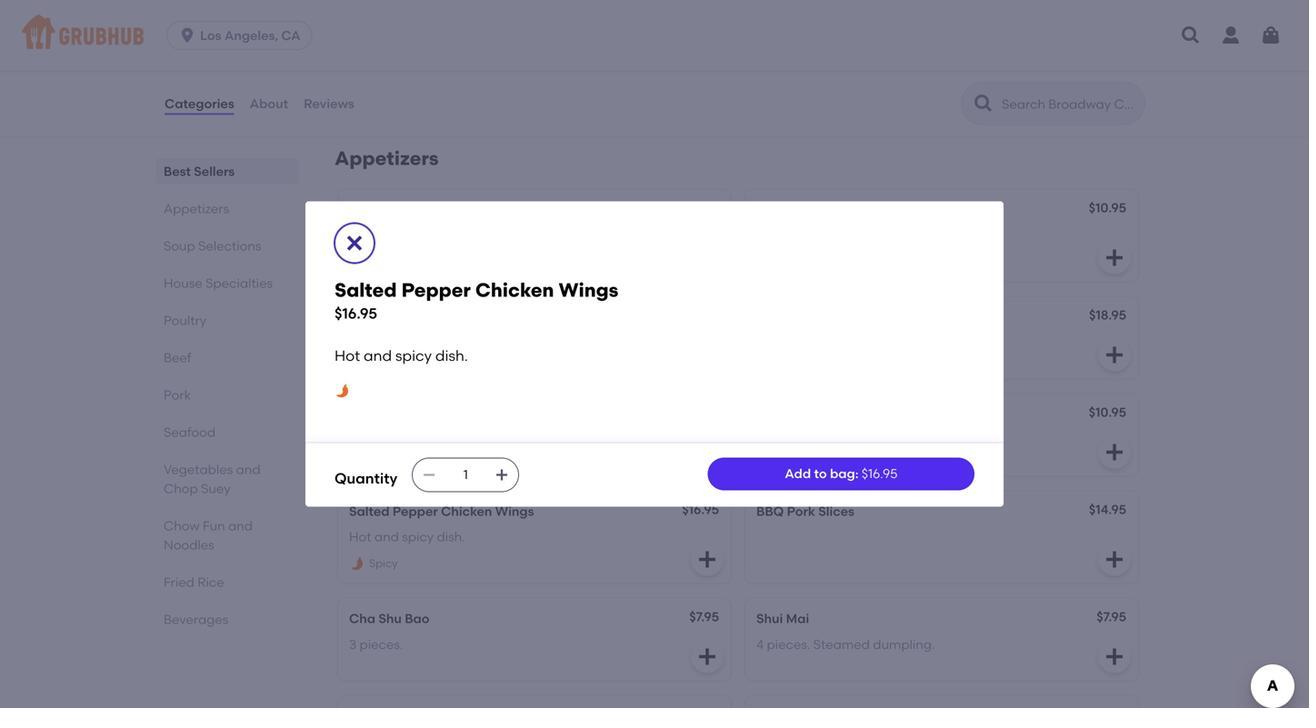 Task type: describe. For each thing, give the bounding box(es) containing it.
search icon image
[[973, 93, 995, 115]]

minced
[[553, 228, 600, 243]]

seafood
[[164, 425, 216, 440]]

reviews
[[304, 96, 355, 111]]

add
[[785, 466, 812, 482]]

spicy image
[[349, 556, 366, 573]]

chicken for salted pepper chicken wings
[[441, 504, 493, 519]]

cauliflower
[[454, 309, 526, 325]]

$10.95 for 8 pieces. stuffed chinese dumpling.
[[1090, 405, 1127, 420]]

0 horizontal spatial spicy image
[[335, 383, 351, 400]]

pieces. for vegetable
[[360, 228, 403, 243]]

taishan
[[403, 309, 451, 325]]

1 vertical spatial spicy
[[396, 347, 432, 365]]

chicken for salted pepper chicken wings $16.95
[[476, 279, 554, 302]]

soup
[[164, 238, 195, 254]]

house
[[164, 276, 203, 291]]

and inside chow fun and noodles
[[228, 519, 253, 534]]

dumpling. inside button
[[507, 432, 569, 448]]

chop
[[164, 481, 198, 497]]

vegetable
[[349, 202, 414, 217]]

vegetable egg rolls
[[349, 202, 473, 217]]

4 for 4 pieces. steamed dumpling.
[[757, 637, 764, 653]]

main navigation navigation
[[0, 0, 1310, 71]]

2 horizontal spatial chinese
[[862, 432, 912, 448]]

vegetables.
[[349, 246, 421, 262]]

stuffed inside button
[[407, 432, 451, 448]]

vegetables
[[164, 462, 233, 478]]

$18.95 button
[[746, 297, 1139, 379]]

1 horizontal spatial appetizers
[[335, 147, 439, 170]]

4 pieces. crispy dough filled with minced vegetables.
[[349, 228, 600, 262]]

Input item quantity number field
[[446, 459, 486, 492]]

specialties
[[206, 276, 273, 291]]

2 stuffed from the left
[[814, 432, 859, 448]]

pieces. for cha
[[360, 637, 403, 653]]

ca
[[281, 28, 301, 43]]

2 vertical spatial hot
[[349, 530, 372, 545]]

Search Broadway Cuisine search field
[[1001, 96, 1140, 113]]

cheese and butter.
[[348, 57, 466, 73]]

reviews button
[[303, 71, 355, 136]]

spicy image inside button
[[755, 84, 771, 101]]

wings for salted pepper chicken wings
[[496, 504, 534, 519]]

fried
[[164, 575, 195, 590]]

steamed
[[814, 637, 870, 653]]

fun
[[203, 519, 225, 534]]

angeles,
[[225, 28, 278, 43]]

rolls for chicken egg rolls
[[838, 202, 868, 217]]

cheese and butter. button
[[337, 16, 733, 111]]

noodles
[[164, 538, 215, 553]]

meat
[[624, 309, 657, 325]]

spicy
[[369, 557, 398, 570]]

best
[[164, 164, 191, 179]]

fried rice
[[164, 575, 224, 590]]

vegetables and chop suey
[[164, 462, 261, 497]]

$7.95 for 3 pieces.
[[690, 610, 720, 625]]

rice
[[198, 575, 224, 590]]

hot for spicy image in the button
[[755, 57, 777, 73]]

bbq
[[757, 504, 784, 519]]

3 pieces.
[[349, 637, 403, 653]]

los angeles, ca button
[[167, 21, 320, 50]]

with inside button
[[529, 309, 556, 325]]

2 8 from the left
[[757, 432, 764, 448]]

spicy inside button
[[808, 57, 840, 73]]

8 inside button
[[349, 432, 357, 448]]

shui
[[757, 611, 784, 627]]

4 pieces. steamed dumpling.
[[757, 637, 936, 653]]

dish. for the left spicy image
[[436, 347, 468, 365]]

pepper for salted pepper chicken wings $16.95
[[402, 279, 471, 302]]

$16.95 inside salted pepper chicken wings $16.95
[[335, 305, 377, 323]]

los angeles, ca
[[200, 28, 301, 43]]

salted pepper chicken wings $16.95
[[335, 279, 619, 323]]

dish. for spicy image in the button
[[843, 57, 871, 73]]

soup selections
[[164, 238, 262, 254]]



Task type: locate. For each thing, give the bounding box(es) containing it.
spicy
[[808, 57, 840, 73], [396, 347, 432, 365], [402, 530, 434, 545]]

1 vertical spatial salted
[[349, 504, 390, 519]]

cha shu bao
[[349, 611, 430, 627]]

$14.95
[[1090, 502, 1127, 518]]

chinese up add to bag: $16.95
[[862, 432, 912, 448]]

chinese
[[349, 309, 400, 325], [454, 432, 504, 448], [862, 432, 912, 448]]

hot for the left spicy image
[[335, 347, 360, 365]]

4 down shui
[[757, 637, 764, 653]]

chicken
[[757, 202, 808, 217], [476, 279, 554, 302], [441, 504, 493, 519]]

hot inside button
[[755, 57, 777, 73]]

3
[[349, 637, 357, 653]]

2 vertical spatial $16.95
[[682, 502, 720, 518]]

1 egg from the left
[[417, 202, 441, 217]]

1 rolls from the left
[[444, 202, 473, 217]]

and inside 'vegetables and chop suey'
[[236, 462, 261, 478]]

quantity
[[335, 470, 398, 487]]

and
[[397, 57, 422, 73], [780, 57, 805, 73], [364, 347, 392, 365], [236, 462, 261, 478], [228, 519, 253, 534], [375, 530, 399, 545]]

with inside 4 pieces. crispy dough filled with minced vegetables.
[[524, 228, 550, 243]]

about
[[250, 96, 288, 111]]

pieces. down the cha shu bao
[[360, 637, 403, 653]]

los
[[200, 28, 222, 43]]

salted pepper chicken wings
[[349, 504, 534, 519]]

8 pieces. stuffed chinese dumpling. button
[[338, 394, 731, 476]]

0 horizontal spatial rolls
[[444, 202, 473, 217]]

2 horizontal spatial $16.95
[[862, 466, 898, 482]]

8 pieces. stuffed chinese dumpling. up input item quantity number field
[[349, 432, 569, 448]]

mai
[[787, 611, 810, 627]]

wings for salted pepper chicken wings $16.95
[[559, 279, 619, 302]]

pepper inside salted pepper chicken wings $16.95
[[402, 279, 471, 302]]

1 vertical spatial chicken
[[476, 279, 554, 302]]

beverages
[[164, 612, 229, 628]]

pieces. down shui mai
[[767, 637, 811, 653]]

wings down 8 pieces. stuffed chinese dumpling. button
[[496, 504, 534, 519]]

0 horizontal spatial $7.95
[[690, 610, 720, 625]]

chinese left taishan
[[349, 309, 400, 325]]

to
[[815, 466, 827, 482]]

filled
[[492, 228, 521, 243]]

0 vertical spatial salted
[[335, 279, 397, 302]]

0 horizontal spatial 8 pieces. stuffed chinese dumpling.
[[349, 432, 569, 448]]

pork right bbq
[[788, 504, 816, 519]]

1 vertical spatial $16.95
[[862, 466, 898, 482]]

0 horizontal spatial 8
[[349, 432, 357, 448]]

$10.95
[[682, 200, 720, 216], [1090, 200, 1127, 216], [1090, 405, 1127, 420]]

0 horizontal spatial 4
[[349, 228, 357, 243]]

suey
[[201, 481, 231, 497]]

pepper up taishan
[[402, 279, 471, 302]]

pieces. up the add
[[767, 432, 811, 448]]

chinese inside chinese taishan cauliflower with preserved meat button
[[349, 309, 400, 325]]

0 horizontal spatial chinese
[[349, 309, 400, 325]]

8 up bbq
[[757, 432, 764, 448]]

1 horizontal spatial rolls
[[838, 202, 868, 217]]

dish.
[[843, 57, 871, 73], [436, 347, 468, 365], [437, 530, 465, 545]]

beef
[[164, 350, 191, 366]]

1 horizontal spatial stuffed
[[814, 432, 859, 448]]

best sellers
[[164, 164, 235, 179]]

2 egg from the left
[[811, 202, 835, 217]]

stuffed
[[407, 432, 451, 448], [814, 432, 859, 448]]

0 vertical spatial $16.95
[[335, 305, 377, 323]]

1 horizontal spatial 4
[[757, 637, 764, 653]]

pork
[[164, 388, 191, 403], [788, 504, 816, 519]]

1 8 from the left
[[349, 432, 357, 448]]

categories
[[165, 96, 234, 111]]

0 vertical spatial hot and spicy dish.
[[755, 57, 871, 73]]

svg image
[[1261, 25, 1283, 46], [178, 26, 197, 45], [344, 233, 366, 254], [1104, 344, 1126, 366], [697, 442, 719, 463], [1104, 442, 1126, 463], [495, 468, 510, 482], [697, 549, 719, 571], [1104, 549, 1126, 571], [1104, 646, 1126, 668]]

1 8 pieces. stuffed chinese dumpling. from the left
[[349, 432, 569, 448]]

0 horizontal spatial wings
[[496, 504, 534, 519]]

shu
[[379, 611, 402, 627]]

8 pieces. stuffed chinese dumpling. inside button
[[349, 432, 569, 448]]

spicy image
[[755, 84, 771, 101], [335, 383, 351, 400]]

preserved
[[559, 309, 621, 325]]

2 $7.95 from the left
[[1097, 610, 1127, 625]]

0 vertical spatial spicy
[[808, 57, 840, 73]]

hot and spicy dish. button
[[744, 16, 1141, 111]]

1 vertical spatial dish.
[[436, 347, 468, 365]]

1 horizontal spatial $16.95
[[682, 502, 720, 518]]

1 vertical spatial wings
[[496, 504, 534, 519]]

chow
[[164, 519, 200, 534]]

0 vertical spatial 4
[[349, 228, 357, 243]]

4 up vegetables.
[[349, 228, 357, 243]]

hot and spicy dish.
[[755, 57, 871, 73], [335, 347, 468, 365], [349, 530, 465, 545]]

1 vertical spatial with
[[529, 309, 556, 325]]

cheese
[[348, 57, 394, 73]]

svg image inside the los angeles, ca button
[[178, 26, 197, 45]]

1 vertical spatial 4
[[757, 637, 764, 653]]

with left preserved
[[529, 309, 556, 325]]

categories button
[[164, 71, 235, 136]]

0 horizontal spatial egg
[[417, 202, 441, 217]]

1 vertical spatial hot and spicy dish.
[[335, 347, 468, 365]]

0 vertical spatial pork
[[164, 388, 191, 403]]

0 vertical spatial appetizers
[[335, 147, 439, 170]]

pieces. inside 4 pieces. crispy dough filled with minced vegetables.
[[360, 228, 403, 243]]

chow fun and noodles
[[164, 519, 253, 553]]

hot
[[755, 57, 777, 73], [335, 347, 360, 365], [349, 530, 372, 545]]

chinese inside 8 pieces. stuffed chinese dumpling. button
[[454, 432, 504, 448]]

wings up preserved
[[559, 279, 619, 302]]

salted inside salted pepper chicken wings $16.95
[[335, 279, 397, 302]]

appetizers down 'best sellers'
[[164, 201, 229, 217]]

0 horizontal spatial pork
[[164, 388, 191, 403]]

4
[[349, 228, 357, 243], [757, 637, 764, 653]]

1 vertical spatial appetizers
[[164, 201, 229, 217]]

0 horizontal spatial $16.95
[[335, 305, 377, 323]]

2 vertical spatial spicy
[[402, 530, 434, 545]]

selections
[[198, 238, 262, 254]]

salted down quantity
[[349, 504, 390, 519]]

cha
[[349, 611, 376, 627]]

0 vertical spatial pepper
[[402, 279, 471, 302]]

appetizers
[[335, 147, 439, 170], [164, 201, 229, 217]]

1 horizontal spatial 8 pieces. stuffed chinese dumpling.
[[757, 432, 977, 448]]

1 vertical spatial pepper
[[393, 504, 438, 519]]

1 horizontal spatial spicy image
[[755, 84, 771, 101]]

pepper down quantity
[[393, 504, 438, 519]]

1 vertical spatial hot
[[335, 347, 360, 365]]

1 horizontal spatial chinese
[[454, 432, 504, 448]]

0 vertical spatial dish.
[[843, 57, 871, 73]]

hot and spicy dish. for spicy image in the button
[[755, 57, 871, 73]]

chicken egg rolls
[[757, 202, 868, 217]]

2 vertical spatial dish.
[[437, 530, 465, 545]]

poultry
[[164, 313, 207, 328]]

0 vertical spatial chicken
[[757, 202, 808, 217]]

bbq pork slices
[[757, 504, 855, 519]]

1 horizontal spatial wings
[[559, 279, 619, 302]]

0 horizontal spatial appetizers
[[164, 201, 229, 217]]

8 up quantity
[[349, 432, 357, 448]]

4 inside 4 pieces. crispy dough filled with minced vegetables.
[[349, 228, 357, 243]]

$7.95
[[690, 610, 720, 625], [1097, 610, 1127, 625]]

1 $7.95 from the left
[[690, 610, 720, 625]]

1 vertical spatial pork
[[788, 504, 816, 519]]

dough
[[448, 228, 488, 243]]

sellers
[[194, 164, 235, 179]]

bao
[[405, 611, 430, 627]]

dumpling.
[[507, 432, 569, 448], [915, 432, 977, 448], [874, 637, 936, 653]]

appetizers up vegetable
[[335, 147, 439, 170]]

hot and spicy dish. inside hot and spicy dish. button
[[755, 57, 871, 73]]

salted down vegetables.
[[335, 279, 397, 302]]

crispy
[[406, 228, 445, 243]]

pieces. up quantity
[[360, 432, 403, 448]]

$16.95 right bag:
[[862, 466, 898, 482]]

$7.95 for 4 pieces. steamed dumpling.
[[1097, 610, 1127, 625]]

pepper for salted pepper chicken wings
[[393, 504, 438, 519]]

pork down beef
[[164, 388, 191, 403]]

with
[[524, 228, 550, 243], [529, 309, 556, 325]]

butter.
[[425, 57, 466, 73]]

egg for chicken
[[811, 202, 835, 217]]

rolls
[[444, 202, 473, 217], [838, 202, 868, 217]]

salted for salted pepper chicken wings $16.95
[[335, 279, 397, 302]]

2 vertical spatial hot and spicy dish.
[[349, 530, 465, 545]]

chinese taishan cauliflower with preserved meat button
[[338, 297, 731, 379]]

1 horizontal spatial 8
[[757, 432, 764, 448]]

2 vertical spatial chicken
[[441, 504, 493, 519]]

2 rolls from the left
[[838, 202, 868, 217]]

with right filled
[[524, 228, 550, 243]]

$18.95
[[1090, 307, 1127, 323]]

svg image
[[1181, 25, 1203, 46], [1106, 77, 1128, 99], [1104, 247, 1126, 269], [422, 468, 437, 482], [697, 646, 719, 668]]

$10.95 for 4 pieces. crispy dough filled with minced vegetables.
[[682, 200, 720, 216]]

8
[[349, 432, 357, 448], [757, 432, 764, 448]]

4 for 4 pieces. crispy dough filled with minced vegetables.
[[349, 228, 357, 243]]

stuffed up input item quantity number field
[[407, 432, 451, 448]]

egg for vegetable
[[417, 202, 441, 217]]

pepper
[[402, 279, 471, 302], [393, 504, 438, 519]]

hot and spicy dish. for the left spicy image
[[335, 347, 468, 365]]

$16.95
[[335, 305, 377, 323], [862, 466, 898, 482], [682, 502, 720, 518]]

wings inside salted pepper chicken wings $16.95
[[559, 279, 619, 302]]

chinese taishan cauliflower with preserved meat
[[349, 309, 657, 325]]

slices
[[819, 504, 855, 519]]

2 8 pieces. stuffed chinese dumpling. from the left
[[757, 432, 977, 448]]

house specialties
[[164, 276, 273, 291]]

pieces.
[[360, 228, 403, 243], [360, 432, 403, 448], [767, 432, 811, 448], [360, 637, 403, 653], [767, 637, 811, 653]]

0 horizontal spatial stuffed
[[407, 432, 451, 448]]

add to bag: $16.95
[[785, 466, 898, 482]]

$16.95 down vegetables.
[[335, 305, 377, 323]]

8 pieces. stuffed chinese dumpling.
[[349, 432, 569, 448], [757, 432, 977, 448]]

1 vertical spatial spicy image
[[335, 383, 351, 400]]

0 vertical spatial with
[[524, 228, 550, 243]]

1 stuffed from the left
[[407, 432, 451, 448]]

0 vertical spatial spicy image
[[755, 84, 771, 101]]

egg
[[417, 202, 441, 217], [811, 202, 835, 217]]

svg image inside main navigation navigation
[[1181, 25, 1203, 46]]

chinese up input item quantity number field
[[454, 432, 504, 448]]

0 vertical spatial wings
[[559, 279, 619, 302]]

salted
[[335, 279, 397, 302], [349, 504, 390, 519]]

pieces. for shui
[[767, 637, 811, 653]]

1 horizontal spatial egg
[[811, 202, 835, 217]]

salted for salted pepper chicken wings
[[349, 504, 390, 519]]

stuffed up add to bag: $16.95
[[814, 432, 859, 448]]

pieces. inside button
[[360, 432, 403, 448]]

0 vertical spatial hot
[[755, 57, 777, 73]]

dish. inside button
[[843, 57, 871, 73]]

1 horizontal spatial pork
[[788, 504, 816, 519]]

$16.95 left bbq
[[682, 502, 720, 518]]

pieces. up vegetables.
[[360, 228, 403, 243]]

about button
[[249, 71, 289, 136]]

8 pieces. stuffed chinese dumpling. up bag:
[[757, 432, 977, 448]]

rolls for vegetable egg rolls
[[444, 202, 473, 217]]

bag:
[[831, 466, 859, 482]]

chicken inside salted pepper chicken wings $16.95
[[476, 279, 554, 302]]

shui mai
[[757, 611, 810, 627]]

1 horizontal spatial $7.95
[[1097, 610, 1127, 625]]



Task type: vqa. For each thing, say whether or not it's contained in the screenshot.
salted in the Salted Pepper Chicken Wings $16.95
yes



